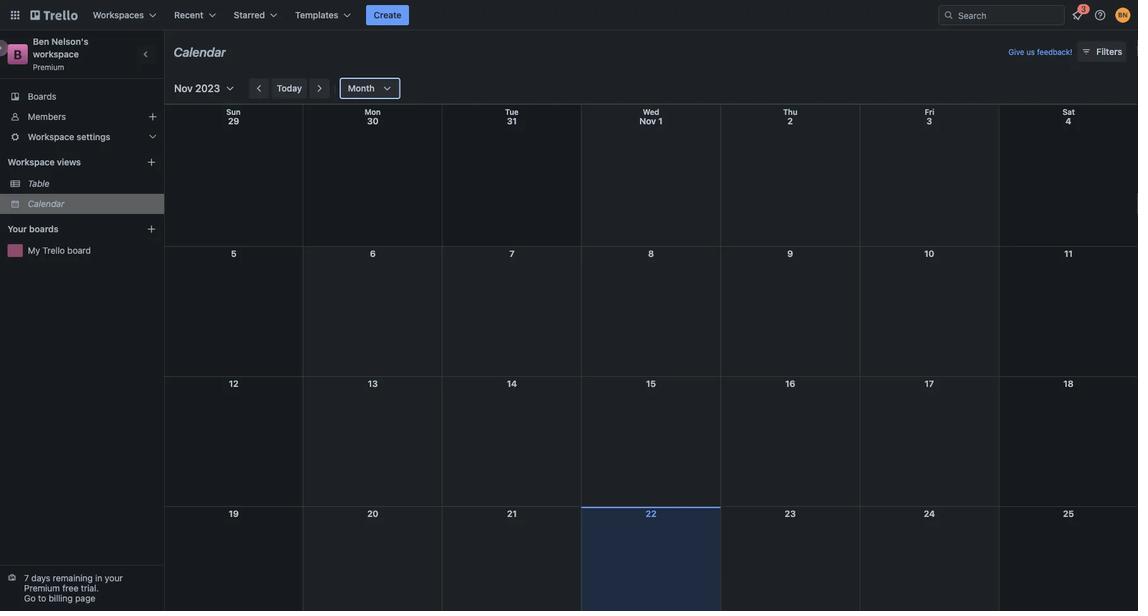 Task type: locate. For each thing, give the bounding box(es) containing it.
11
[[1065, 249, 1074, 259]]

1 horizontal spatial 7
[[510, 249, 515, 259]]

14
[[507, 379, 517, 389]]

Search field
[[954, 6, 1065, 25]]

tue
[[505, 108, 519, 117]]

12
[[229, 379, 239, 389]]

nov for nov 2023
[[174, 82, 193, 94]]

1 vertical spatial premium
[[24, 583, 60, 594]]

1 vertical spatial workspace
[[8, 157, 55, 167]]

starred
[[234, 10, 265, 20]]

9
[[788, 249, 794, 259]]

views
[[57, 157, 81, 167]]

workspace
[[28, 132, 74, 142], [8, 157, 55, 167]]

my trello board link
[[28, 244, 157, 257]]

nov left 2023
[[174, 82, 193, 94]]

back to home image
[[30, 5, 78, 25]]

create
[[374, 10, 402, 20]]

0 vertical spatial nov
[[174, 82, 193, 94]]

boards
[[28, 91, 56, 102]]

calendar down recent dropdown button
[[174, 44, 226, 59]]

workspace up table
[[8, 157, 55, 167]]

page
[[75, 593, 95, 604]]

0 vertical spatial 7
[[510, 249, 515, 259]]

your boards with 1 items element
[[8, 222, 128, 237]]

nov 1
[[640, 116, 663, 126]]

my trello board
[[28, 245, 91, 256]]

1
[[659, 116, 663, 126]]

nov inside button
[[174, 82, 193, 94]]

3
[[927, 116, 933, 126]]

ben
[[33, 36, 49, 47]]

nov left 1
[[640, 116, 657, 126]]

1 vertical spatial 7
[[24, 573, 29, 584]]

workspace settings
[[28, 132, 110, 142]]

20
[[367, 509, 379, 519]]

ben nelson (bennelson96) image
[[1116, 8, 1131, 23]]

days
[[31, 573, 50, 584]]

premium
[[33, 63, 64, 71], [24, 583, 60, 594]]

in
[[95, 573, 102, 584]]

search image
[[944, 10, 954, 20]]

3 notifications image
[[1071, 8, 1086, 23]]

free
[[62, 583, 79, 594]]

workspace settings button
[[0, 127, 164, 147]]

6
[[370, 249, 376, 259]]

templates button
[[288, 5, 359, 25]]

workspace for workspace views
[[8, 157, 55, 167]]

create a view image
[[147, 157, 157, 167]]

0 vertical spatial calendar
[[174, 44, 226, 59]]

remaining
[[53, 573, 93, 584]]

b link
[[8, 44, 28, 64]]

0 horizontal spatial 7
[[24, 573, 29, 584]]

nov for nov 1
[[640, 116, 657, 126]]

workspace
[[33, 49, 79, 59]]

1 horizontal spatial nov
[[640, 116, 657, 126]]

wed
[[643, 108, 660, 117]]

primary element
[[0, 0, 1139, 30]]

calendar down table
[[28, 199, 64, 209]]

starred button
[[226, 5, 285, 25]]

0 horizontal spatial calendar
[[28, 199, 64, 209]]

0 vertical spatial premium
[[33, 63, 64, 71]]

workspace down members
[[28, 132, 74, 142]]

recent
[[174, 10, 204, 20]]

open information menu image
[[1095, 9, 1107, 21]]

0 horizontal spatial nov
[[174, 82, 193, 94]]

29
[[228, 116, 239, 126]]

5
[[231, 249, 237, 259]]

your
[[8, 224, 27, 234]]

1 vertical spatial nov
[[640, 116, 657, 126]]

premium inside ben nelson's workspace premium
[[33, 63, 64, 71]]

7 inside 7 days remaining in your premium free trial. go to billing page
[[24, 573, 29, 584]]

fri
[[925, 108, 935, 117]]

add board image
[[147, 224, 157, 234]]

give us feedback!
[[1009, 47, 1073, 56]]

nov 2023 button
[[169, 78, 235, 99]]

nelson's
[[51, 36, 89, 47]]

month button
[[341, 78, 400, 99]]

filters button
[[1078, 42, 1127, 62]]

nov
[[174, 82, 193, 94], [640, 116, 657, 126]]

thu
[[784, 108, 798, 117]]

workspace inside 'dropdown button'
[[28, 132, 74, 142]]

calendar
[[174, 44, 226, 59], [28, 199, 64, 209]]

nov 2023
[[174, 82, 220, 94]]

16
[[786, 379, 796, 389]]

today button
[[272, 78, 307, 99]]

2
[[788, 116, 794, 126]]

2023
[[195, 82, 220, 94]]

members
[[28, 111, 66, 122]]

0 vertical spatial workspace
[[28, 132, 74, 142]]

7
[[510, 249, 515, 259], [24, 573, 29, 584]]

21
[[507, 509, 517, 519]]

1 vertical spatial calendar
[[28, 199, 64, 209]]

trello
[[43, 245, 65, 256]]



Task type: vqa. For each thing, say whether or not it's contained in the screenshot.


Task type: describe. For each thing, give the bounding box(es) containing it.
feedback!
[[1038, 47, 1073, 56]]

mon
[[365, 108, 381, 117]]

sun
[[226, 108, 241, 117]]

your
[[105, 573, 123, 584]]

your boards
[[8, 224, 59, 234]]

billing
[[49, 593, 73, 604]]

table
[[28, 178, 50, 189]]

30
[[367, 116, 379, 126]]

workspace views
[[8, 157, 81, 167]]

give us feedback! link
[[1009, 47, 1073, 56]]

Calendar text field
[[174, 40, 226, 64]]

15
[[647, 379, 657, 389]]

workspace for workspace settings
[[28, 132, 74, 142]]

premium inside 7 days remaining in your premium free trial. go to billing page
[[24, 583, 60, 594]]

my
[[28, 245, 40, 256]]

workspace navigation collapse icon image
[[138, 45, 155, 63]]

22
[[646, 509, 657, 519]]

members link
[[0, 107, 164, 127]]

give
[[1009, 47, 1025, 56]]

23
[[785, 509, 796, 519]]

boards
[[29, 224, 59, 234]]

1 horizontal spatial calendar
[[174, 44, 226, 59]]

17
[[925, 379, 935, 389]]

ben nelson's workspace premium
[[33, 36, 91, 71]]

25
[[1064, 509, 1075, 519]]

go
[[24, 593, 36, 604]]

templates
[[295, 10, 339, 20]]

board
[[67, 245, 91, 256]]

workspaces
[[93, 10, 144, 20]]

to
[[38, 593, 46, 604]]

7 for 7
[[510, 249, 515, 259]]

18
[[1064, 379, 1074, 389]]

7 for 7 days remaining in your premium free trial. go to billing page
[[24, 573, 29, 584]]

boards link
[[0, 87, 164, 107]]

go to billing page link
[[24, 593, 95, 604]]

table link
[[28, 177, 157, 190]]

us
[[1027, 47, 1036, 56]]

7 days remaining in your premium free trial. go to billing page
[[24, 573, 123, 604]]

10
[[925, 249, 935, 259]]

filters
[[1097, 46, 1123, 57]]

workspaces button
[[85, 5, 164, 25]]

31
[[507, 116, 517, 126]]

4
[[1066, 116, 1072, 126]]

19
[[229, 509, 239, 519]]

settings
[[77, 132, 110, 142]]

b
[[14, 47, 22, 62]]

sat
[[1063, 108, 1076, 117]]

recent button
[[167, 5, 224, 25]]

13
[[368, 379, 378, 389]]

8
[[649, 249, 654, 259]]

trial.
[[81, 583, 99, 594]]

ben nelson's workspace link
[[33, 36, 91, 59]]

24
[[924, 509, 936, 519]]

create button
[[366, 5, 409, 25]]

month
[[348, 83, 375, 93]]

calendar link
[[28, 198, 157, 210]]

today
[[277, 83, 302, 93]]



